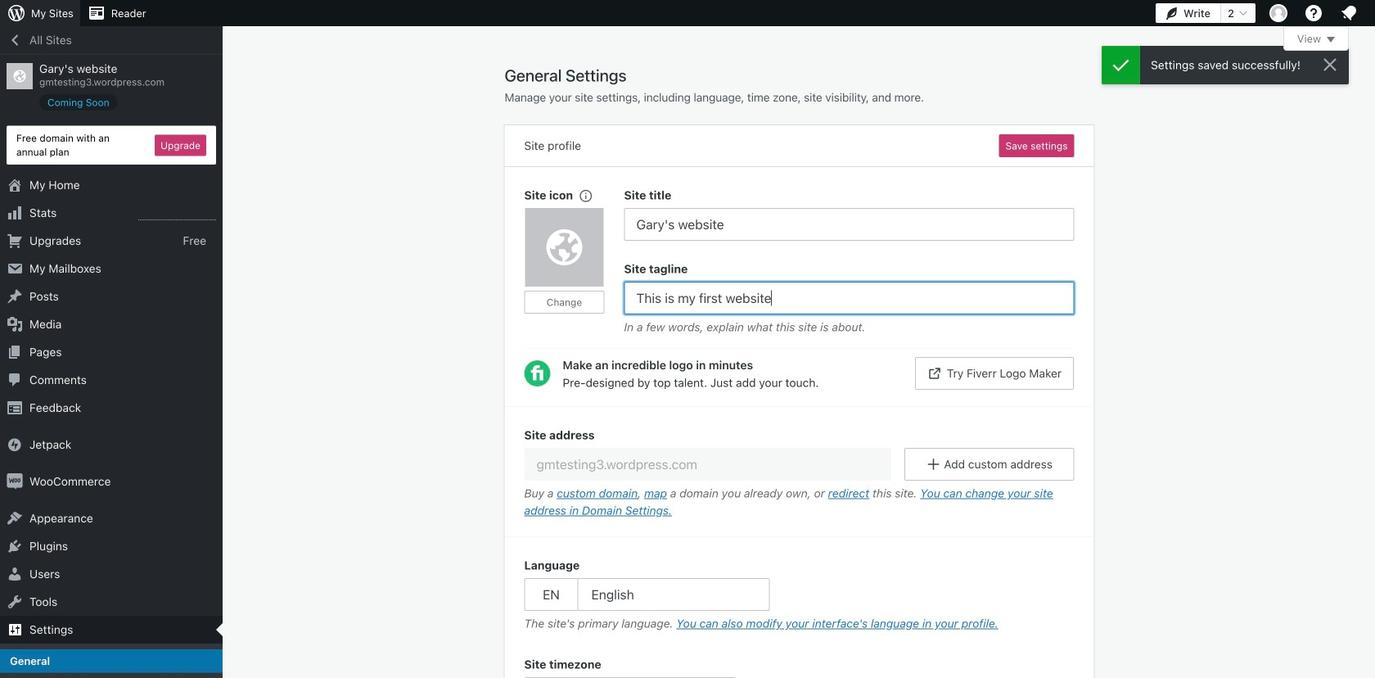 Task type: vqa. For each thing, say whether or not it's contained in the screenshot.
plugin icon
no



Task type: describe. For each thing, give the bounding box(es) containing it.
help image
[[1305, 3, 1324, 23]]

2 img image from the top
[[7, 473, 23, 490]]

fiverr small logo image
[[525, 360, 551, 387]]



Task type: locate. For each thing, give the bounding box(es) containing it.
highest hourly views 0 image
[[138, 210, 216, 220]]

notice status
[[1102, 46, 1350, 84]]

1 img image from the top
[[7, 437, 23, 453]]

dismiss image
[[1321, 55, 1341, 75]]

manage your notifications image
[[1340, 3, 1360, 23]]

None text field
[[624, 208, 1075, 241]]

None text field
[[624, 282, 1075, 314], [525, 448, 892, 481], [624, 282, 1075, 314], [525, 448, 892, 481]]

img image
[[7, 437, 23, 453], [7, 473, 23, 490]]

0 vertical spatial img image
[[7, 437, 23, 453]]

main content
[[505, 26, 1350, 678]]

my profile image
[[1270, 4, 1288, 22]]

1 vertical spatial img image
[[7, 473, 23, 490]]

closed image
[[1328, 37, 1336, 43]]

group
[[525, 187, 624, 340], [624, 187, 1075, 241], [624, 260, 1075, 340], [505, 406, 1095, 537], [525, 557, 1075, 636], [525, 656, 1075, 678]]



